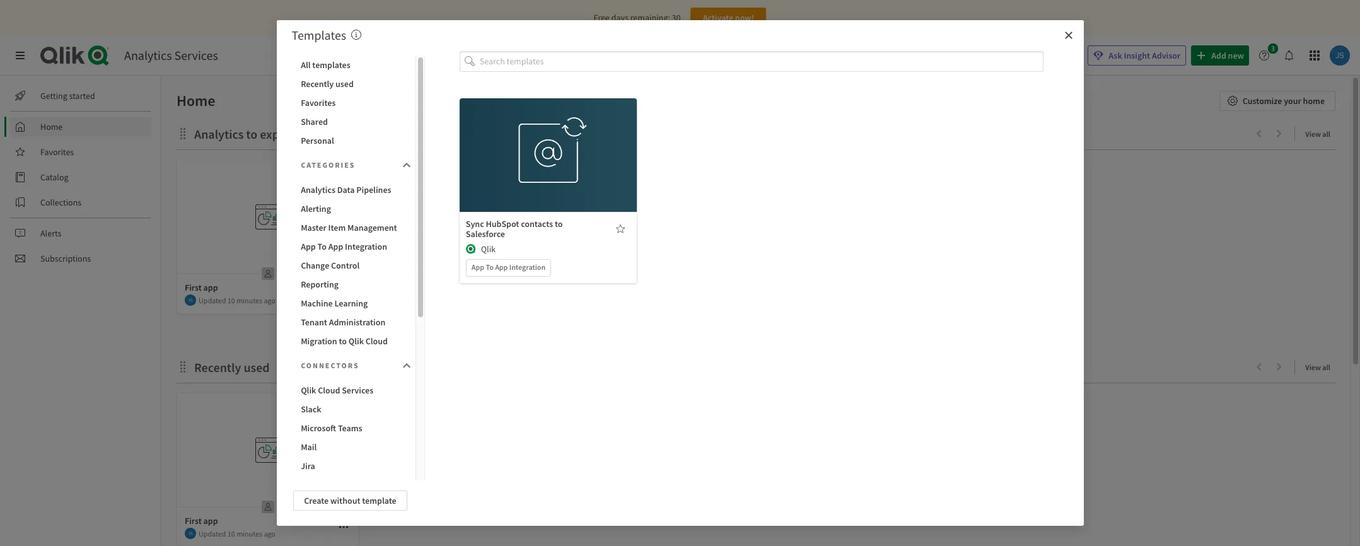 Task type: vqa. For each thing, say whether or not it's contained in the screenshot.
Analytics to the top
yes



Task type: locate. For each thing, give the bounding box(es) containing it.
use template button
[[509, 131, 588, 151]]

0 horizontal spatial home
[[40, 121, 63, 133]]

ago for to
[[264, 296, 276, 305]]

1 move collection image from the top
[[177, 127, 189, 140]]

services
[[174, 47, 218, 63], [342, 385, 374, 396]]

recently inside home main content
[[194, 360, 241, 375]]

0 horizontal spatial favorites
[[40, 146, 74, 158]]

to left explore
[[246, 126, 258, 142]]

move collection image
[[177, 127, 189, 140], [177, 361, 189, 373]]

integration down management on the left top of page
[[345, 241, 387, 252]]

10 for analytics
[[228, 296, 235, 305]]

app to app integration
[[301, 241, 387, 252], [472, 262, 546, 272]]

1 jacob simon element from the top
[[185, 295, 196, 306]]

1 app from the top
[[204, 282, 218, 293]]

1 horizontal spatial integration
[[510, 262, 546, 272]]

1 vertical spatial 10
[[228, 529, 235, 539]]

ask insight advisor button
[[1089, 45, 1187, 66]]

1 horizontal spatial favorites
[[301, 97, 336, 109]]

0 horizontal spatial analytics
[[124, 47, 172, 63]]

2 app from the top
[[204, 515, 218, 527]]

1 updated from the top
[[199, 296, 226, 305]]

0 horizontal spatial app to app integration
[[301, 241, 387, 252]]

qlik
[[481, 243, 496, 255], [349, 336, 364, 347], [301, 385, 316, 396]]

2 vertical spatial qlik
[[301, 385, 316, 396]]

first
[[185, 282, 202, 293], [185, 515, 202, 527]]

personal element
[[258, 264, 278, 284], [258, 497, 278, 517]]

app
[[204, 282, 218, 293], [204, 515, 218, 527]]

collections link
[[10, 192, 151, 213]]

jira button
[[293, 457, 416, 476]]

home
[[1304, 95, 1326, 107]]

0 vertical spatial used
[[336, 78, 354, 90]]

1 vertical spatial first app
[[185, 515, 218, 527]]

item
[[328, 222, 346, 233]]

recently
[[301, 78, 334, 90], [194, 360, 241, 375]]

analytics services element
[[124, 47, 218, 63]]

first for recently used
[[185, 515, 202, 527]]

1 vertical spatial personal element
[[258, 497, 278, 517]]

first for analytics to explore
[[185, 282, 202, 293]]

to
[[318, 241, 327, 252], [486, 262, 494, 272]]

template down servicenow button
[[362, 495, 397, 507]]

updated 10 minutes ago
[[199, 296, 276, 305], [199, 529, 276, 539]]

0 vertical spatial app to app integration
[[301, 241, 387, 252]]

home inside home link
[[40, 121, 63, 133]]

2 horizontal spatial analytics
[[301, 184, 336, 196]]

1 vertical spatial services
[[342, 385, 374, 396]]

0 vertical spatial integration
[[345, 241, 387, 252]]

0 vertical spatial jacob simon element
[[185, 295, 196, 306]]

1 vertical spatial all
[[1323, 363, 1331, 372]]

0 vertical spatial first app
[[185, 282, 218, 293]]

1 vertical spatial recently
[[194, 360, 241, 375]]

categories
[[301, 160, 356, 170]]

to inside "app to app integration" button
[[318, 241, 327, 252]]

recently used
[[301, 78, 354, 90], [194, 360, 270, 375]]

activate
[[703, 12, 734, 23]]

0 vertical spatial minutes
[[237, 296, 262, 305]]

1 horizontal spatial services
[[342, 385, 374, 396]]

1 vertical spatial recently used
[[194, 360, 270, 375]]

analytics to explore link
[[194, 126, 306, 142]]

alerting button
[[293, 199, 416, 218]]

alerting
[[301, 203, 331, 215]]

0 vertical spatial view all
[[1306, 129, 1331, 139]]

1 vertical spatial to
[[555, 218, 563, 229]]

0 horizontal spatial cloud
[[318, 385, 340, 396]]

0 vertical spatial view
[[1306, 129, 1322, 139]]

0 horizontal spatial template
[[362, 495, 397, 507]]

minutes right jacob simon icon
[[237, 529, 262, 539]]

0 vertical spatial app
[[204, 282, 218, 293]]

to inside button
[[339, 336, 347, 347]]

1 horizontal spatial app to app integration
[[472, 262, 546, 272]]

analytics inside home main content
[[194, 126, 244, 142]]

qlik inside button
[[349, 336, 364, 347]]

1 vertical spatial move collection image
[[177, 361, 189, 373]]

0 vertical spatial personal element
[[258, 264, 278, 284]]

0 vertical spatial updated 10 minutes ago
[[199, 296, 276, 305]]

app to app integration inside button
[[301, 241, 387, 252]]

jacob simon element
[[185, 295, 196, 306], [185, 528, 196, 539]]

2 view all link from the top
[[1306, 359, 1336, 375]]

template right 'use'
[[539, 135, 574, 147]]

2 10 from the top
[[228, 529, 235, 539]]

cloud inside button
[[366, 336, 388, 347]]

0 vertical spatial first
[[185, 282, 202, 293]]

cloud down administration
[[366, 336, 388, 347]]

create without template button
[[293, 491, 407, 511]]

integration inside button
[[345, 241, 387, 252]]

1 vertical spatial favorites
[[40, 146, 74, 158]]

1 minutes from the top
[[237, 296, 262, 305]]

sync
[[466, 218, 484, 229]]

2 vertical spatial to
[[339, 336, 347, 347]]

1 horizontal spatial used
[[336, 78, 354, 90]]

2 ago from the top
[[264, 529, 276, 539]]

0 vertical spatial home
[[177, 91, 215, 110]]

1 updated 10 minutes ago from the top
[[199, 296, 276, 305]]

1 vertical spatial view
[[1306, 363, 1322, 372]]

0 vertical spatial updated
[[199, 296, 226, 305]]

analytics inside button
[[301, 184, 336, 196]]

1 horizontal spatial to
[[486, 262, 494, 272]]

home down getting
[[40, 121, 63, 133]]

10
[[228, 296, 235, 305], [228, 529, 235, 539]]

1 vertical spatial updated 10 minutes ago
[[199, 529, 276, 539]]

jacob simon element for recently used
[[185, 528, 196, 539]]

favorites up shared
[[301, 97, 336, 109]]

activate now! link
[[691, 8, 767, 28]]

1 view from the top
[[1306, 129, 1322, 139]]

close image
[[1064, 30, 1074, 40]]

qlik image
[[466, 244, 476, 254]]

1 vertical spatial app
[[204, 515, 218, 527]]

favorites button
[[293, 93, 416, 112]]

move collection image for analytics
[[177, 127, 189, 140]]

details
[[535, 163, 561, 175]]

2 all from the top
[[1323, 363, 1331, 372]]

2 first app from the top
[[185, 515, 218, 527]]

qlik for qlik
[[481, 243, 496, 255]]

favorites link
[[10, 142, 151, 162]]

collections
[[40, 197, 82, 208]]

2 personal element from the top
[[258, 497, 278, 517]]

1 horizontal spatial recently used
[[301, 78, 354, 90]]

1 vertical spatial jacob simon element
[[185, 528, 196, 539]]

home
[[177, 91, 215, 110], [40, 121, 63, 133]]

1 vertical spatial template
[[362, 495, 397, 507]]

analytics for analytics services
[[124, 47, 172, 63]]

2 view from the top
[[1306, 363, 1322, 372]]

updated for recently used
[[199, 529, 226, 539]]

2 vertical spatial analytics
[[301, 184, 336, 196]]

2 updated 10 minutes ago from the top
[[199, 529, 276, 539]]

qlik down salesforce
[[481, 243, 496, 255]]

to inside home main content
[[246, 126, 258, 142]]

1 personal element from the top
[[258, 264, 278, 284]]

now!
[[736, 12, 755, 23]]

1 vertical spatial minutes
[[237, 529, 262, 539]]

2 minutes from the top
[[237, 529, 262, 539]]

jacob simon element for analytics to explore
[[185, 295, 196, 306]]

0 horizontal spatial integration
[[345, 241, 387, 252]]

1 first from the top
[[185, 282, 202, 293]]

1 10 from the top
[[228, 296, 235, 305]]

templates are pre-built automations that help you automate common business workflows. get started by selecting one of the pre-built templates or choose the blank canvas to build an automation from scratch. image
[[352, 30, 362, 40]]

2 horizontal spatial to
[[555, 218, 563, 229]]

getting started link
[[10, 86, 151, 106]]

template
[[539, 135, 574, 147], [362, 495, 397, 507]]

1 horizontal spatial qlik
[[349, 336, 364, 347]]

1 vertical spatial view all link
[[1306, 359, 1336, 375]]

1 vertical spatial cloud
[[318, 385, 340, 396]]

0 vertical spatial to
[[246, 126, 258, 142]]

minutes for to
[[237, 296, 262, 305]]

qlik inside button
[[301, 385, 316, 396]]

1 vertical spatial updated
[[199, 529, 226, 539]]

updated 10 minutes ago right jacob simon icon
[[199, 529, 276, 539]]

1 horizontal spatial to
[[339, 336, 347, 347]]

all
[[301, 59, 311, 71]]

qlik for qlik cloud services
[[301, 385, 316, 396]]

change
[[301, 260, 330, 271]]

1 all from the top
[[1323, 129, 1331, 139]]

1 vertical spatial ago
[[264, 529, 276, 539]]

0 horizontal spatial used
[[244, 360, 270, 375]]

1 vertical spatial view all
[[1306, 363, 1331, 372]]

first app up jacob simon image
[[185, 282, 218, 293]]

0 vertical spatial to
[[318, 241, 327, 252]]

cloud down the connectors
[[318, 385, 340, 396]]

favorites
[[301, 97, 336, 109], [40, 146, 74, 158]]

0 horizontal spatial recently
[[194, 360, 241, 375]]

first app for recently used
[[185, 515, 218, 527]]

personal button
[[293, 131, 416, 150]]

machine learning button
[[293, 294, 416, 313]]

to
[[246, 126, 258, 142], [555, 218, 563, 229], [339, 336, 347, 347]]

1 vertical spatial first
[[185, 515, 202, 527]]

2 updated from the top
[[199, 529, 226, 539]]

view all
[[1306, 129, 1331, 139], [1306, 363, 1331, 372]]

1 horizontal spatial cloud
[[366, 336, 388, 347]]

servicenow button
[[293, 476, 416, 495]]

0 horizontal spatial recently used
[[194, 360, 270, 375]]

ask
[[1109, 50, 1123, 61]]

updated right jacob simon image
[[199, 296, 226, 305]]

1 horizontal spatial template
[[539, 135, 574, 147]]

0 horizontal spatial services
[[174, 47, 218, 63]]

personal element left create
[[258, 497, 278, 517]]

1 vertical spatial used
[[244, 360, 270, 375]]

1 vertical spatial analytics
[[194, 126, 244, 142]]

personal
[[301, 135, 334, 146]]

to up the change on the top of the page
[[318, 241, 327, 252]]

updated 10 minutes ago right jacob simon image
[[199, 296, 276, 305]]

0 vertical spatial view all link
[[1306, 126, 1336, 141]]

to right contacts
[[555, 218, 563, 229]]

control
[[331, 260, 360, 271]]

favorites up catalog
[[40, 146, 74, 158]]

app to app integration down sync hubspot contacts to salesforce
[[472, 262, 546, 272]]

1 vertical spatial home
[[40, 121, 63, 133]]

first app
[[185, 282, 218, 293], [185, 515, 218, 527]]

0 horizontal spatial qlik
[[301, 385, 316, 396]]

home down analytics services at the left
[[177, 91, 215, 110]]

qlik down administration
[[349, 336, 364, 347]]

app for recently used
[[204, 515, 218, 527]]

Search templates text field
[[480, 51, 1044, 72]]

1 view all link from the top
[[1306, 126, 1336, 141]]

app to app integration up control
[[301, 241, 387, 252]]

view for analytics to explore
[[1306, 129, 1322, 139]]

used inside "button"
[[336, 78, 354, 90]]

1 horizontal spatial home
[[177, 91, 215, 110]]

analytics data pipelines
[[301, 184, 392, 196]]

to down tenant administration
[[339, 336, 347, 347]]

templates are pre-built automations that help you automate common business workflows. get started by selecting one of the pre-built templates or choose the blank canvas to build an automation from scratch. tooltip
[[352, 27, 362, 43]]

salesforce
[[466, 228, 505, 240]]

updated right jacob simon icon
[[199, 529, 226, 539]]

recently used inside home main content
[[194, 360, 270, 375]]

0 horizontal spatial to
[[318, 241, 327, 252]]

add to favorites image
[[616, 224, 626, 234]]

all templates button
[[293, 56, 416, 74]]

updated
[[199, 296, 226, 305], [199, 529, 226, 539]]

favorites inside button
[[301, 97, 336, 109]]

0 vertical spatial favorites
[[301, 97, 336, 109]]

0 horizontal spatial to
[[246, 126, 258, 142]]

0 vertical spatial cloud
[[366, 336, 388, 347]]

personal element left the change on the top of the page
[[258, 264, 278, 284]]

2 horizontal spatial qlik
[[481, 243, 496, 255]]

qlik up slack
[[301, 385, 316, 396]]

0 vertical spatial qlik
[[481, 243, 496, 255]]

0 vertical spatial all
[[1323, 129, 1331, 139]]

qlik cloud services
[[301, 385, 374, 396]]

first up jacob simon icon
[[185, 515, 202, 527]]

30
[[672, 12, 681, 23]]

machine learning
[[301, 298, 368, 309]]

1 view all from the top
[[1306, 129, 1331, 139]]

0 vertical spatial recently
[[301, 78, 334, 90]]

2 move collection image from the top
[[177, 361, 189, 373]]

10 right jacob simon image
[[228, 296, 235, 305]]

create
[[304, 495, 329, 507]]

0 vertical spatial move collection image
[[177, 127, 189, 140]]

1 vertical spatial qlik
[[349, 336, 364, 347]]

mail button
[[293, 438, 416, 457]]

free
[[594, 12, 610, 23]]

management
[[348, 222, 397, 233]]

0 vertical spatial recently used
[[301, 78, 354, 90]]

10 right jacob simon icon
[[228, 529, 235, 539]]

used
[[336, 78, 354, 90], [244, 360, 270, 375]]

0 vertical spatial analytics
[[124, 47, 172, 63]]

minutes right jacob simon image
[[237, 296, 262, 305]]

first app up jacob simon icon
[[185, 515, 218, 527]]

shared
[[301, 116, 328, 127]]

integration down sync hubspot contacts to salesforce
[[510, 262, 546, 272]]

1 vertical spatial app to app integration
[[472, 262, 546, 272]]

1 horizontal spatial analytics
[[194, 126, 244, 142]]

app
[[301, 241, 316, 252], [329, 241, 343, 252], [472, 262, 485, 272], [495, 262, 508, 272]]

1 vertical spatial integration
[[510, 262, 546, 272]]

2 jacob simon element from the top
[[185, 528, 196, 539]]

qlik cloud services button
[[293, 381, 416, 400]]

1 ago from the top
[[264, 296, 276, 305]]

2 view all from the top
[[1306, 363, 1331, 372]]

1 first app from the top
[[185, 282, 218, 293]]

app down salesforce
[[495, 262, 508, 272]]

migration to qlik cloud button
[[293, 332, 416, 351]]

0 vertical spatial template
[[539, 135, 574, 147]]

home link
[[10, 117, 151, 137]]

0 vertical spatial 10
[[228, 296, 235, 305]]

reporting
[[301, 279, 339, 290]]

change control
[[301, 260, 360, 271]]

0 vertical spatial ago
[[264, 296, 276, 305]]

view all link
[[1306, 126, 1336, 141], [1306, 359, 1336, 375]]

first up jacob simon image
[[185, 282, 202, 293]]

tenant administration button
[[293, 313, 416, 332]]

view
[[1306, 129, 1322, 139], [1306, 363, 1322, 372]]

services inside button
[[342, 385, 374, 396]]

to down salesforce
[[486, 262, 494, 272]]

1 horizontal spatial recently
[[301, 78, 334, 90]]

view all for analytics to explore
[[1306, 129, 1331, 139]]

2 first from the top
[[185, 515, 202, 527]]



Task type: describe. For each thing, give the bounding box(es) containing it.
app down qlik image
[[472, 262, 485, 272]]

analytics for analytics to explore
[[194, 126, 244, 142]]

updated for analytics to explore
[[199, 296, 226, 305]]

advisor
[[1153, 50, 1181, 61]]

servicenow
[[301, 480, 346, 491]]

catalog link
[[10, 167, 151, 187]]

close sidebar menu image
[[15, 50, 25, 61]]

learning
[[335, 298, 368, 309]]

personal element for to
[[258, 264, 278, 284]]

microsoft teams button
[[293, 419, 416, 438]]

sync hubspot contacts to salesforce
[[466, 218, 563, 240]]

connectors button
[[293, 353, 416, 379]]

first app for analytics to explore
[[185, 282, 218, 293]]

tenant
[[301, 317, 327, 328]]

to for migration to qlik cloud
[[339, 336, 347, 347]]

create without template
[[304, 495, 397, 507]]

recently used inside "button"
[[301, 78, 354, 90]]

template inside create without template button
[[362, 495, 397, 507]]

view all link for analytics to explore
[[1306, 126, 1336, 141]]

analytics data pipelines button
[[293, 180, 416, 199]]

app down master
[[301, 241, 316, 252]]

minutes for used
[[237, 529, 262, 539]]

all templates
[[301, 59, 351, 71]]

administration
[[329, 317, 386, 328]]

master
[[301, 222, 327, 233]]

explore
[[260, 126, 301, 142]]

contacts
[[521, 218, 553, 229]]

hubspot
[[486, 218, 520, 229]]

analytics services
[[124, 47, 218, 63]]

without
[[331, 495, 361, 507]]

templates
[[313, 59, 351, 71]]

Search text field
[[880, 45, 1081, 66]]

used inside home main content
[[244, 360, 270, 375]]

getting
[[40, 90, 67, 102]]

tenant administration
[[301, 317, 386, 328]]

mail
[[301, 442, 317, 453]]

updated 10 minutes ago for recently
[[199, 529, 276, 539]]

navigation pane element
[[0, 81, 161, 274]]

customize your home
[[1244, 95, 1326, 107]]

app for analytics to explore
[[204, 282, 218, 293]]

all for analytics to explore
[[1323, 129, 1331, 139]]

teams
[[338, 423, 363, 434]]

to for analytics to explore
[[246, 126, 258, 142]]

jacob simon image
[[185, 295, 196, 306]]

10 for recently
[[228, 529, 235, 539]]

activate now!
[[703, 12, 755, 23]]

getting started
[[40, 90, 95, 102]]

started
[[69, 90, 95, 102]]

pipelines
[[357, 184, 392, 196]]

jacob simon image
[[185, 528, 196, 539]]

categories button
[[293, 153, 416, 178]]

ask insight advisor
[[1109, 50, 1181, 61]]

recently inside "button"
[[301, 78, 334, 90]]

analytics to explore
[[194, 126, 301, 142]]

use template
[[523, 135, 574, 147]]

subscriptions link
[[10, 249, 151, 269]]

template inside use template button
[[539, 135, 574, 147]]

to inside sync hubspot contacts to salesforce
[[555, 218, 563, 229]]

view all for recently used
[[1306, 363, 1331, 372]]

customize your home button
[[1220, 91, 1336, 111]]

migration to qlik cloud
[[301, 336, 388, 347]]

analytics for analytics data pipelines
[[301, 184, 336, 196]]

use
[[523, 135, 537, 147]]

view for recently used
[[1306, 363, 1322, 372]]

personal element for used
[[258, 497, 278, 517]]

microsoft teams
[[301, 423, 363, 434]]

days
[[612, 12, 629, 23]]

0 vertical spatial services
[[174, 47, 218, 63]]

customize
[[1244, 95, 1283, 107]]

migration
[[301, 336, 337, 347]]

reporting button
[[293, 275, 416, 294]]

free days remaining: 30
[[594, 12, 681, 23]]

home inside home main content
[[177, 91, 215, 110]]

remaining:
[[631, 12, 671, 23]]

recently used link
[[194, 360, 275, 375]]

your
[[1285, 95, 1302, 107]]

machine
[[301, 298, 333, 309]]

insight
[[1125, 50, 1151, 61]]

master item management button
[[293, 218, 416, 237]]

updated 10 minutes ago for analytics
[[199, 296, 276, 305]]

searchbar element
[[860, 45, 1081, 66]]

change control button
[[293, 256, 416, 275]]

details button
[[509, 159, 588, 179]]

jira
[[301, 461, 315, 472]]

1 vertical spatial to
[[486, 262, 494, 272]]

app down item
[[329, 241, 343, 252]]

cloud inside button
[[318, 385, 340, 396]]

microsoft
[[301, 423, 336, 434]]

home main content
[[156, 76, 1361, 546]]

shared button
[[293, 112, 416, 131]]

master item management
[[301, 222, 397, 233]]

recently used button
[[293, 74, 416, 93]]

favorites inside navigation pane element
[[40, 146, 74, 158]]

move collection image for recently
[[177, 361, 189, 373]]

app to app integration button
[[293, 237, 416, 256]]

view all link for recently used
[[1306, 359, 1336, 375]]

catalog
[[40, 172, 68, 183]]

templates
[[292, 27, 347, 43]]

alerts link
[[10, 223, 151, 244]]

subscriptions
[[40, 253, 91, 264]]

alerts
[[40, 228, 61, 239]]

ago for used
[[264, 529, 276, 539]]

slack button
[[293, 400, 416, 419]]

all for recently used
[[1323, 363, 1331, 372]]



